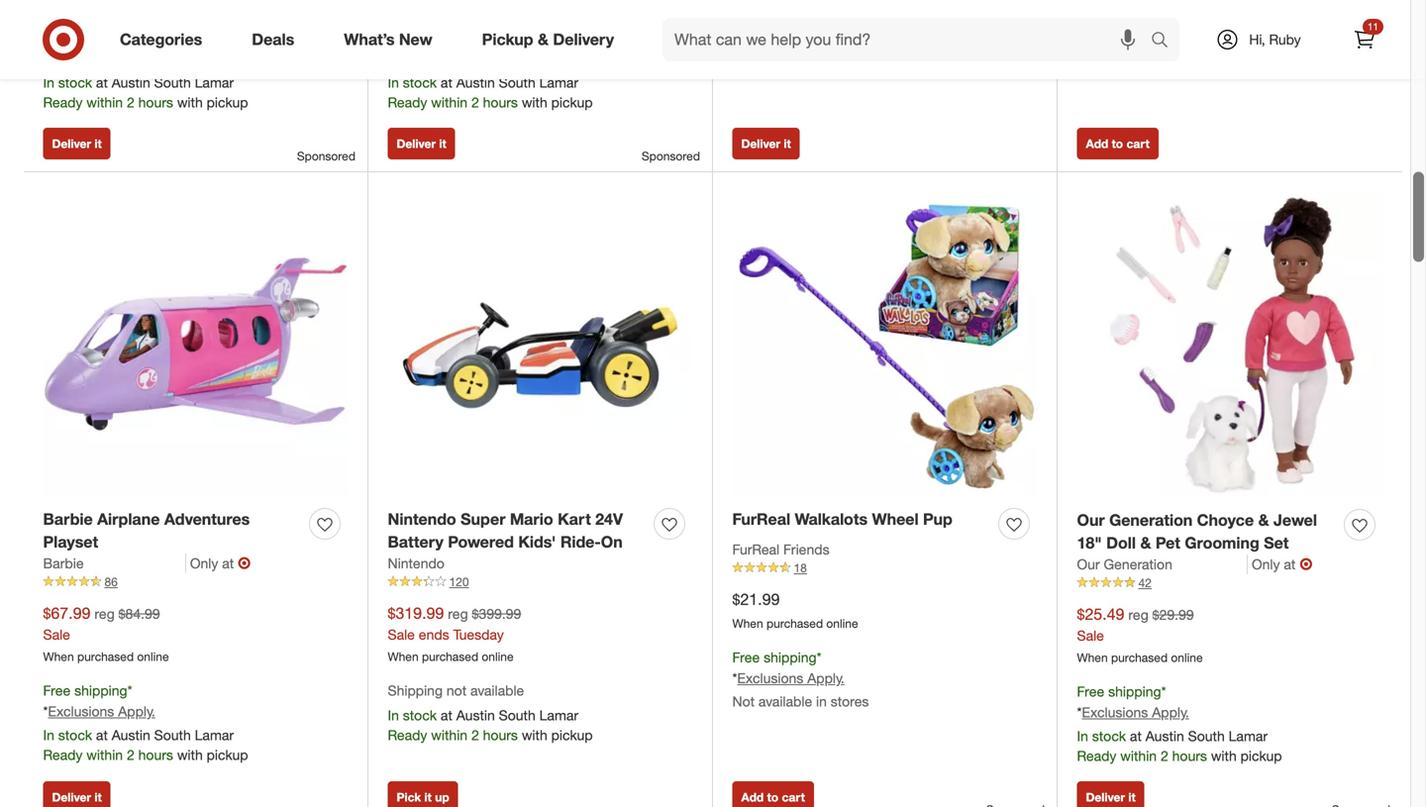 Task type: locate. For each thing, give the bounding box(es) containing it.
1 horizontal spatial add
[[1086, 136, 1109, 151]]

2 inside * exclusions apply. in stock at  austin south lamar ready within 2 hours with pickup
[[1161, 61, 1169, 79]]

our generation choyce & jewel 18" doll & pet grooming set image
[[1077, 192, 1383, 498], [1077, 192, 1383, 498]]

purchased down '$21.99'
[[767, 616, 823, 631]]

* inside * exclusions apply. in stock at  austin south lamar ready within 2 hours with pickup
[[1077, 18, 1082, 35]]

1 horizontal spatial available
[[759, 693, 812, 711]]

only at ¬ down set
[[1252, 555, 1313, 574]]

*
[[1077, 18, 1082, 35], [127, 29, 132, 47], [43, 50, 48, 67], [817, 649, 822, 666], [733, 669, 737, 687], [127, 682, 132, 700], [1162, 683, 1167, 700], [43, 703, 48, 720], [1077, 704, 1082, 721]]

pick
[[397, 790, 421, 805]]

1 vertical spatial nintendo
[[388, 555, 445, 572]]

2 our from the top
[[1077, 556, 1100, 573]]

south
[[1188, 41, 1225, 59], [154, 74, 191, 91], [499, 74, 536, 91], [499, 707, 536, 724], [154, 727, 191, 744], [1188, 728, 1225, 745]]

0 vertical spatial generation
[[1110, 511, 1193, 530]]

nintendo
[[388, 510, 456, 529], [388, 555, 445, 572]]

1 sponsored from the left
[[297, 149, 356, 164]]

1 our from the top
[[1077, 511, 1105, 530]]

barbie down "playset"
[[43, 555, 84, 572]]

it
[[759, 27, 766, 45], [94, 136, 102, 151], [439, 136, 446, 151], [784, 136, 791, 151], [94, 790, 102, 805], [425, 790, 432, 805], [1129, 790, 1136, 805]]

at
[[1130, 41, 1142, 59], [96, 74, 108, 91], [441, 74, 453, 91], [222, 555, 234, 572], [1284, 556, 1296, 573], [441, 707, 453, 724], [96, 727, 108, 744], [1130, 728, 1142, 745]]

austin inside * exclusions apply. in stock at  austin south lamar ready within 2 hours with pickup
[[1146, 41, 1185, 59]]

1 horizontal spatial sale
[[388, 626, 415, 643]]

free shipping * * exclusions apply. in stock at  austin south lamar ready within 2 hours with pickup
[[43, 29, 248, 111], [43, 682, 248, 764], [1077, 683, 1282, 765]]

purchased down $84.99
[[77, 650, 134, 664]]

online down tuesday at bottom
[[482, 650, 514, 664]]

1 vertical spatial cart
[[782, 790, 805, 805]]

reg inside $319.99 reg $399.99 sale ends tuesday when purchased online
[[448, 605, 468, 623]]

0 horizontal spatial sale
[[43, 626, 70, 643]]

only at ¬ up 86 link
[[190, 554, 251, 573]]

hours inside in stock at  austin south lamar ready within 2 hours with pickup
[[483, 94, 518, 111]]

online down $84.99
[[137, 650, 169, 664]]

0 vertical spatial nintendo
[[388, 510, 456, 529]]

pickup inside in stock at  austin south lamar ready within 2 hours with pickup
[[551, 94, 593, 111]]

hours inside * exclusions apply. in stock at  austin south lamar ready within 2 hours with pickup
[[1173, 61, 1208, 79]]

1 as from the left
[[770, 27, 785, 45]]

furreal walkalots wheel pup image
[[733, 192, 1038, 497], [733, 192, 1038, 497]]

reg down 86
[[94, 605, 115, 623]]

stock
[[1093, 41, 1126, 59], [58, 74, 92, 91], [403, 74, 437, 91], [403, 707, 437, 724], [58, 727, 92, 744], [1093, 728, 1126, 745]]

nintendo link
[[388, 554, 445, 573]]

0 vertical spatial our
[[1077, 511, 1105, 530]]

add to cart
[[1086, 136, 1150, 151], [742, 790, 805, 805]]

barbie airplane adventures playset image
[[43, 192, 348, 497], [43, 192, 348, 497]]

0 vertical spatial furreal
[[733, 510, 791, 529]]

purchased down the ends
[[422, 650, 479, 664]]

exclusions inside * exclusions apply. in stock at  austin south lamar ready within 2 hours with pickup
[[1082, 18, 1148, 35]]

only for adventures
[[190, 555, 218, 572]]

0 horizontal spatial as
[[770, 27, 785, 45]]

1 horizontal spatial cart
[[1127, 136, 1150, 151]]

add to cart button for ready within 2 hours
[[1077, 128, 1159, 160]]

2 inside "shipping not available in stock at  austin south lamar ready within 2 hours with pickup"
[[472, 727, 479, 744]]

0 horizontal spatial add
[[742, 790, 764, 805]]

2 inside in stock at  austin south lamar ready within 2 hours with pickup
[[472, 94, 479, 111]]

deliver it
[[52, 136, 102, 151], [397, 136, 446, 151], [742, 136, 791, 151], [52, 790, 102, 805], [1086, 790, 1136, 805]]

1 vertical spatial add to cart
[[742, 790, 805, 805]]

generation inside "link"
[[1104, 556, 1173, 573]]

what's
[[344, 30, 395, 49]]

2
[[816, 51, 824, 69], [1161, 61, 1169, 79], [127, 94, 134, 111], [472, 94, 479, 111], [472, 727, 479, 744], [127, 746, 134, 764], [1161, 747, 1169, 765]]

0 horizontal spatial add to cart button
[[733, 782, 814, 807]]

furreal up '$21.99'
[[733, 541, 780, 558]]

0 horizontal spatial ¬
[[238, 554, 251, 573]]

barbie inside barbie link
[[43, 555, 84, 572]]

2 nintendo from the top
[[388, 555, 445, 572]]

purchased inside "$25.49 reg $29.99 sale when purchased online"
[[1112, 651, 1168, 665]]

1 horizontal spatial add to cart
[[1086, 136, 1150, 151]]

purchased
[[767, 616, 823, 631], [77, 650, 134, 664], [422, 650, 479, 664], [1112, 651, 1168, 665]]

pickup
[[896, 51, 938, 69], [1241, 61, 1282, 79], [207, 94, 248, 111], [551, 94, 593, 111], [551, 727, 593, 744], [207, 746, 248, 764], [1241, 747, 1282, 765]]

sale for $25.49
[[1077, 627, 1104, 644]]

grooming
[[1185, 533, 1260, 553]]

1 horizontal spatial only
[[1252, 556, 1280, 573]]

furreal walkalots wheel pup link
[[733, 508, 953, 531]]

2 barbie from the top
[[43, 555, 84, 572]]

furreal up furreal friends
[[733, 510, 791, 529]]

0 horizontal spatial cart
[[782, 790, 805, 805]]

when
[[733, 616, 763, 631], [43, 650, 74, 664], [388, 650, 419, 664], [1077, 651, 1108, 665]]

1 vertical spatial to
[[767, 790, 779, 805]]

1 horizontal spatial sponsored
[[642, 149, 700, 164]]

barbie up "playset"
[[43, 510, 93, 529]]

online
[[827, 616, 858, 631], [137, 650, 169, 664], [482, 650, 514, 664], [1171, 651, 1203, 665]]

generation inside our generation choyce & jewel 18" doll & pet grooming set
[[1110, 511, 1193, 530]]

only up 86 link
[[190, 555, 218, 572]]

as left 'soon'
[[770, 27, 785, 45]]

1 furreal from the top
[[733, 510, 791, 529]]

2 vertical spatial &
[[1141, 533, 1152, 553]]

1 vertical spatial &
[[1259, 511, 1270, 530]]

ready inside get it as soon as 6pm today ready within 2 hours with pickup
[[733, 51, 772, 69]]

online down $29.99
[[1171, 651, 1203, 665]]

barbie for barbie airplane adventures playset
[[43, 510, 93, 529]]

¬ up 86 link
[[238, 554, 251, 573]]

& left pet in the right bottom of the page
[[1141, 533, 1152, 553]]

barbie link
[[43, 554, 186, 573]]

$319.99 reg $399.99 sale ends tuesday when purchased online
[[388, 604, 521, 664]]

add to cart for ready within 2 hours
[[1086, 136, 1150, 151]]

sale down $25.49
[[1077, 627, 1104, 644]]

120
[[449, 574, 469, 589]]

nintendo down battery
[[388, 555, 445, 572]]

1 nintendo from the top
[[388, 510, 456, 529]]

6pm
[[841, 27, 869, 45]]

sale inside "$25.49 reg $29.99 sale when purchased online"
[[1077, 627, 1104, 644]]

ready inside "shipping not available in stock at  austin south lamar ready within 2 hours with pickup"
[[388, 727, 427, 744]]

0 vertical spatial add
[[1086, 136, 1109, 151]]

generation for our generation choyce & jewel 18" doll & pet grooming set
[[1110, 511, 1193, 530]]

2 horizontal spatial sale
[[1077, 627, 1104, 644]]

apply. up in
[[808, 669, 845, 687]]

furreal
[[733, 510, 791, 529], [733, 541, 780, 558]]

set
[[1264, 533, 1289, 553]]

0 vertical spatial to
[[1112, 136, 1124, 151]]

¬
[[238, 554, 251, 573], [1300, 555, 1313, 574]]

pickup inside "shipping not available in stock at  austin south lamar ready within 2 hours with pickup"
[[551, 727, 593, 744]]

pickup & delivery
[[482, 30, 614, 49]]

sale down $319.99
[[388, 626, 415, 643]]

$319.99
[[388, 604, 444, 623]]

0 horizontal spatial reg
[[94, 605, 115, 623]]

1 vertical spatial furreal
[[733, 541, 780, 558]]

austin inside in stock at  austin south lamar ready within 2 hours with pickup
[[456, 74, 495, 91]]

hours
[[828, 51, 863, 69], [1173, 61, 1208, 79], [138, 94, 173, 111], [483, 94, 518, 111], [483, 727, 518, 744], [138, 746, 173, 764], [1173, 747, 1208, 765]]

reg inside $67.99 reg $84.99 sale when purchased online
[[94, 605, 115, 623]]

our generation choyce & jewel 18" doll & pet grooming set link
[[1077, 509, 1337, 555]]

categories
[[120, 30, 202, 49]]

shipping
[[74, 29, 127, 47], [419, 29, 472, 47], [764, 649, 817, 666], [74, 682, 127, 700], [1109, 683, 1162, 700]]

free
[[43, 29, 71, 47], [388, 29, 415, 47], [733, 649, 760, 666], [43, 682, 71, 700], [1077, 683, 1105, 700]]

new
[[399, 30, 433, 49]]

nintendo super mario kart 24v battery powered kids' ride-on image
[[388, 192, 693, 497], [388, 192, 693, 497]]

generation up pet in the right bottom of the page
[[1110, 511, 1193, 530]]

in
[[1077, 41, 1089, 59], [43, 74, 54, 91], [388, 74, 399, 91], [388, 707, 399, 724], [43, 727, 54, 744], [1077, 728, 1089, 745]]

0 horizontal spatial to
[[767, 790, 779, 805]]

lamar inside "shipping not available in stock at  austin south lamar ready within 2 hours with pickup"
[[540, 707, 579, 724]]

nintendo inside nintendo super mario kart 24v battery powered kids' ride-on
[[388, 510, 456, 529]]

1 vertical spatial add
[[742, 790, 764, 805]]

when up shipping on the bottom of the page
[[388, 650, 419, 664]]

1 horizontal spatial to
[[1112, 136, 1124, 151]]

furreal for furreal friends
[[733, 541, 780, 558]]

cart for ready within 2 hours
[[1127, 136, 1150, 151]]

purchased down $29.99
[[1112, 651, 1168, 665]]

cart
[[1127, 136, 1150, 151], [782, 790, 805, 805]]

18
[[794, 561, 807, 576]]

&
[[538, 30, 549, 49], [1259, 511, 1270, 530], [1141, 533, 1152, 553]]

1 horizontal spatial only at ¬
[[1252, 555, 1313, 574]]

walkalots
[[795, 510, 868, 529]]

reg down 42
[[1129, 606, 1149, 624]]

0 vertical spatial barbie
[[43, 510, 93, 529]]

in inside in stock at  austin south lamar ready within 2 hours with pickup
[[388, 74, 399, 91]]

online down 18 link
[[827, 616, 858, 631]]

our for our generation choyce & jewel 18" doll & pet grooming set
[[1077, 511, 1105, 530]]

in
[[816, 693, 827, 711]]

nintendo up battery
[[388, 510, 456, 529]]

to for ready within 2 hours
[[1112, 136, 1124, 151]]

doll
[[1107, 533, 1136, 553]]

only at ¬
[[190, 554, 251, 573], [1252, 555, 1313, 574]]

online inside "$25.49 reg $29.99 sale when purchased online"
[[1171, 651, 1203, 665]]

1 horizontal spatial reg
[[448, 605, 468, 623]]

ruby
[[1270, 31, 1301, 48]]

generation
[[1110, 511, 1193, 530], [1104, 556, 1173, 573]]

hours inside "shipping not available in stock at  austin south lamar ready within 2 hours with pickup"
[[483, 727, 518, 744]]

apply. down "$25.49 reg $29.99 sale when purchased online" at the right
[[1152, 704, 1190, 721]]

0 horizontal spatial available
[[471, 682, 524, 700]]

11
[[1368, 20, 1379, 33]]

purchased inside $67.99 reg $84.99 sale when purchased online
[[77, 650, 134, 664]]

1 horizontal spatial add to cart button
[[1077, 128, 1159, 160]]

2 furreal from the top
[[733, 541, 780, 558]]

our inside our generation choyce & jewel 18" doll & pet grooming set
[[1077, 511, 1105, 530]]

exclusions apply. link
[[1082, 18, 1190, 35], [48, 50, 155, 67], [737, 669, 845, 687], [48, 703, 155, 720], [1082, 704, 1190, 721]]

1 vertical spatial add to cart button
[[733, 782, 814, 807]]

available
[[471, 682, 524, 700], [759, 693, 812, 711]]

0 horizontal spatial only
[[190, 555, 218, 572]]

only down set
[[1252, 556, 1280, 573]]

1 vertical spatial generation
[[1104, 556, 1173, 573]]

shipping inside free shipping * * exclusions apply. not available in stores
[[764, 649, 817, 666]]

0 horizontal spatial sponsored
[[297, 149, 356, 164]]

1 horizontal spatial as
[[823, 27, 837, 45]]

our generation choyce & jewel 18" doll & pet grooming set
[[1077, 511, 1318, 553]]

1 vertical spatial our
[[1077, 556, 1100, 573]]

south inside * exclusions apply. in stock at  austin south lamar ready within 2 hours with pickup
[[1188, 41, 1225, 59]]

purchased inside $319.99 reg $399.99 sale ends tuesday when purchased online
[[422, 650, 479, 664]]

0 vertical spatial cart
[[1127, 136, 1150, 151]]

reg inside "$25.49 reg $29.99 sale when purchased online"
[[1129, 606, 1149, 624]]

cart for $21.99
[[782, 790, 805, 805]]

free shipping
[[388, 29, 472, 47]]

reg
[[94, 605, 115, 623], [448, 605, 468, 623], [1129, 606, 1149, 624]]

generation up 42
[[1104, 556, 1173, 573]]

& right pickup on the left top of the page
[[538, 30, 549, 49]]

add
[[1086, 136, 1109, 151], [742, 790, 764, 805]]

11 link
[[1343, 18, 1387, 61]]

apply. left hi,
[[1152, 18, 1190, 35]]

only for choyce
[[1252, 556, 1280, 573]]

our down 18"
[[1077, 556, 1100, 573]]

with inside * exclusions apply. in stock at  austin south lamar ready within 2 hours with pickup
[[1211, 61, 1237, 79]]

search button
[[1142, 18, 1190, 65]]

battery
[[388, 532, 444, 552]]

as
[[770, 27, 785, 45], [823, 27, 837, 45]]

2 as from the left
[[823, 27, 837, 45]]

reg up tuesday at bottom
[[448, 605, 468, 623]]

2 horizontal spatial reg
[[1129, 606, 1149, 624]]

0 horizontal spatial &
[[538, 30, 549, 49]]

today
[[873, 27, 908, 45]]

within
[[776, 51, 812, 69], [1121, 61, 1157, 79], [86, 94, 123, 111], [431, 94, 468, 111], [431, 727, 468, 744], [86, 746, 123, 764], [1121, 747, 1157, 765]]

available right not
[[471, 682, 524, 700]]

when down $25.49
[[1077, 651, 1108, 665]]

with
[[867, 51, 892, 69], [1211, 61, 1237, 79], [177, 94, 203, 111], [522, 94, 548, 111], [522, 727, 548, 744], [177, 746, 203, 764], [1211, 747, 1237, 765]]

what's new link
[[327, 18, 457, 61]]

0 horizontal spatial only at ¬
[[190, 554, 251, 573]]

sale inside $319.99 reg $399.99 sale ends tuesday when purchased online
[[388, 626, 415, 643]]

0 vertical spatial add to cart
[[1086, 136, 1150, 151]]

apply.
[[1152, 18, 1190, 35], [118, 50, 155, 67], [808, 669, 845, 687], [118, 703, 155, 720], [1152, 704, 1190, 721]]

available inside free shipping * * exclusions apply. not available in stores
[[759, 693, 812, 711]]

south inside in stock at  austin south lamar ready within 2 hours with pickup
[[499, 74, 536, 91]]

deliver
[[52, 136, 91, 151], [397, 136, 436, 151], [742, 136, 781, 151], [52, 790, 91, 805], [1086, 790, 1125, 805]]

sale down $67.99
[[43, 626, 70, 643]]

¬ down jewel
[[1300, 555, 1313, 574]]

our inside "link"
[[1077, 556, 1100, 573]]

when inside $319.99 reg $399.99 sale ends tuesday when purchased online
[[388, 650, 419, 664]]

add to cart button
[[1077, 128, 1159, 160], [733, 782, 814, 807]]

deliver it button
[[43, 128, 111, 160], [388, 128, 455, 160], [733, 128, 800, 160], [43, 782, 111, 807], [1077, 782, 1145, 807]]

friends
[[784, 541, 830, 558]]

barbie inside barbie airplane adventures playset
[[43, 510, 93, 529]]

pet
[[1156, 533, 1181, 553]]

our
[[1077, 511, 1105, 530], [1077, 556, 1100, 573]]

1 horizontal spatial ¬
[[1300, 555, 1313, 574]]

online inside $319.99 reg $399.99 sale ends tuesday when purchased online
[[482, 650, 514, 664]]

nintendo super mario kart 24v battery powered kids' ride-on link
[[388, 508, 646, 554]]

1 barbie from the top
[[43, 510, 93, 529]]

18"
[[1077, 533, 1102, 553]]

tuesday
[[453, 626, 504, 643]]

at inside in stock at  austin south lamar ready within 2 hours with pickup
[[441, 74, 453, 91]]

deals
[[252, 30, 294, 49]]

0 vertical spatial add to cart button
[[1077, 128, 1159, 160]]

1 vertical spatial barbie
[[43, 555, 84, 572]]

when inside "$25.49 reg $29.99 sale when purchased online"
[[1077, 651, 1108, 665]]

as left 6pm
[[823, 27, 837, 45]]

our up 18"
[[1077, 511, 1105, 530]]

0 horizontal spatial add to cart
[[742, 790, 805, 805]]

when down $67.99
[[43, 650, 74, 664]]

0 vertical spatial &
[[538, 30, 549, 49]]

sale inside $67.99 reg $84.99 sale when purchased online
[[43, 626, 70, 643]]

ready inside in stock at  austin south lamar ready within 2 hours with pickup
[[388, 94, 427, 111]]

when down '$21.99'
[[733, 616, 763, 631]]

available left in
[[759, 693, 812, 711]]

& up set
[[1259, 511, 1270, 530]]

apply. down the categories
[[118, 50, 155, 67]]



Task type: describe. For each thing, give the bounding box(es) containing it.
stock inside * exclusions apply. in stock at  austin south lamar ready within 2 hours with pickup
[[1093, 41, 1126, 59]]

¬ for our generation choyce & jewel 18" doll & pet grooming set
[[1300, 555, 1313, 574]]

our generation link
[[1077, 555, 1248, 574]]

jewel
[[1274, 511, 1318, 530]]

furreal for furreal walkalots wheel pup
[[733, 510, 791, 529]]

86 link
[[43, 573, 348, 591]]

add to cart button for $21.99
[[733, 782, 814, 807]]

adventures
[[164, 510, 250, 529]]

barbie airplane adventures playset link
[[43, 508, 302, 554]]

$84.99
[[119, 605, 160, 623]]

playset
[[43, 532, 98, 552]]

$21.99
[[733, 590, 780, 609]]

apply. inside free shipping * * exclusions apply. not available in stores
[[808, 669, 845, 687]]

reg for $25.49
[[1129, 606, 1149, 624]]

hi, ruby
[[1250, 31, 1301, 48]]

what's new
[[344, 30, 433, 49]]

add for ready within 2 hours
[[1086, 136, 1109, 151]]

42 link
[[1077, 574, 1383, 592]]

deals link
[[235, 18, 319, 61]]

free inside free shipping * * exclusions apply. not available in stores
[[733, 649, 760, 666]]

apply. inside * exclusions apply. in stock at  austin south lamar ready within 2 hours with pickup
[[1152, 18, 1190, 35]]

What can we help you find? suggestions appear below search field
[[663, 18, 1156, 61]]

86
[[105, 574, 118, 589]]

24v
[[596, 510, 623, 529]]

kart
[[558, 510, 591, 529]]

within inside * exclusions apply. in stock at  austin south lamar ready within 2 hours with pickup
[[1121, 61, 1157, 79]]

$29.99
[[1153, 606, 1194, 624]]

within inside "shipping not available in stock at  austin south lamar ready within 2 hours with pickup"
[[431, 727, 468, 744]]

airplane
[[97, 510, 160, 529]]

furreal friends
[[733, 541, 830, 558]]

mario
[[510, 510, 553, 529]]

generation for our generation
[[1104, 556, 1173, 573]]

with inside get it as soon as 6pm today ready within 2 hours with pickup
[[867, 51, 892, 69]]

within inside in stock at  austin south lamar ready within 2 hours with pickup
[[431, 94, 468, 111]]

$25.49 reg $29.99 sale when purchased online
[[1077, 605, 1203, 665]]

pickup inside get it as soon as 6pm today ready within 2 hours with pickup
[[896, 51, 938, 69]]

2 horizontal spatial &
[[1259, 511, 1270, 530]]

within inside get it as soon as 6pm today ready within 2 hours with pickup
[[776, 51, 812, 69]]

south inside "shipping not available in stock at  austin south lamar ready within 2 hours with pickup"
[[499, 707, 536, 724]]

sale for $319.99
[[388, 626, 415, 643]]

available inside "shipping not available in stock at  austin south lamar ready within 2 hours with pickup"
[[471, 682, 524, 700]]

pick it up button
[[388, 782, 458, 807]]

only at ¬ for barbie airplane adventures playset
[[190, 554, 251, 573]]

ride-
[[561, 532, 601, 552]]

soon
[[789, 27, 819, 45]]

choyce
[[1197, 511, 1254, 530]]

pickup & delivery link
[[465, 18, 639, 61]]

ends
[[419, 626, 449, 643]]

42
[[1139, 575, 1152, 590]]

pickup
[[482, 30, 534, 49]]

reg for $67.99
[[94, 605, 115, 623]]

furreal walkalots wheel pup
[[733, 510, 953, 529]]

add for $21.99
[[742, 790, 764, 805]]

* exclusions apply. in stock at  austin south lamar ready within 2 hours with pickup
[[1077, 18, 1282, 79]]

get
[[733, 27, 755, 45]]

wheel
[[872, 510, 919, 529]]

$399.99
[[472, 605, 521, 623]]

add to cart for $21.99
[[742, 790, 805, 805]]

pick it up
[[397, 790, 449, 805]]

¬ for barbie airplane adventures playset
[[238, 554, 251, 573]]

with inside in stock at  austin south lamar ready within 2 hours with pickup
[[522, 94, 548, 111]]

2 sponsored from the left
[[642, 149, 700, 164]]

at inside * exclusions apply. in stock at  austin south lamar ready within 2 hours with pickup
[[1130, 41, 1142, 59]]

at inside "shipping not available in stock at  austin south lamar ready within 2 hours with pickup"
[[441, 707, 453, 724]]

online inside $67.99 reg $84.99 sale when purchased online
[[137, 650, 169, 664]]

sale for $67.99
[[43, 626, 70, 643]]

shipping not available in stock at  austin south lamar ready within 2 hours with pickup
[[388, 682, 593, 744]]

2 inside get it as soon as 6pm today ready within 2 hours with pickup
[[816, 51, 824, 69]]

pup
[[923, 510, 953, 529]]

categories link
[[103, 18, 227, 61]]

on
[[601, 532, 623, 552]]

kids'
[[518, 532, 556, 552]]

austin inside "shipping not available in stock at  austin south lamar ready within 2 hours with pickup"
[[456, 707, 495, 724]]

lamar inside * exclusions apply. in stock at  austin south lamar ready within 2 hours with pickup
[[1229, 41, 1268, 59]]

nintendo for nintendo
[[388, 555, 445, 572]]

search
[[1142, 32, 1190, 51]]

exclusions inside free shipping * * exclusions apply. not available in stores
[[737, 669, 804, 687]]

1 horizontal spatial &
[[1141, 533, 1152, 553]]

in stock at  austin south lamar ready within 2 hours with pickup
[[388, 74, 593, 111]]

nintendo for nintendo super mario kart 24v battery powered kids' ride-on
[[388, 510, 456, 529]]

$67.99
[[43, 604, 91, 623]]

up
[[435, 790, 449, 805]]

$25.49
[[1077, 605, 1125, 624]]

our generation
[[1077, 556, 1173, 573]]

shipping
[[388, 682, 443, 700]]

powered
[[448, 532, 514, 552]]

it inside get it as soon as 6pm today ready within 2 hours with pickup
[[759, 27, 766, 45]]

with inside "shipping not available in stock at  austin south lamar ready within 2 hours with pickup"
[[522, 727, 548, 744]]

when inside $21.99 when purchased online
[[733, 616, 763, 631]]

hours inside get it as soon as 6pm today ready within 2 hours with pickup
[[828, 51, 863, 69]]

it inside button
[[425, 790, 432, 805]]

not
[[733, 693, 755, 711]]

120 link
[[388, 573, 693, 591]]

to for $21.99
[[767, 790, 779, 805]]

pickup inside * exclusions apply. in stock at  austin south lamar ready within 2 hours with pickup
[[1241, 61, 1282, 79]]

furreal friends link
[[733, 540, 830, 560]]

free shipping * * exclusions apply. not available in stores
[[733, 649, 869, 711]]

$21.99 when purchased online
[[733, 590, 858, 631]]

lamar inside in stock at  austin south lamar ready within 2 hours with pickup
[[540, 74, 579, 91]]

hi,
[[1250, 31, 1266, 48]]

barbie airplane adventures playset
[[43, 510, 250, 552]]

delivery
[[553, 30, 614, 49]]

our for our generation
[[1077, 556, 1100, 573]]

when inside $67.99 reg $84.99 sale when purchased online
[[43, 650, 74, 664]]

stock inside in stock at  austin south lamar ready within 2 hours with pickup
[[403, 74, 437, 91]]

nintendo super mario kart 24v battery powered kids' ride-on
[[388, 510, 623, 552]]

purchased inside $21.99 when purchased online
[[767, 616, 823, 631]]

online inside $21.99 when purchased online
[[827, 616, 858, 631]]

get it as soon as 6pm today ready within 2 hours with pickup
[[733, 27, 938, 69]]

barbie for barbie
[[43, 555, 84, 572]]

in inside * exclusions apply. in stock at  austin south lamar ready within 2 hours with pickup
[[1077, 41, 1089, 59]]

$67.99 reg $84.99 sale when purchased online
[[43, 604, 169, 664]]

ready inside * exclusions apply. in stock at  austin south lamar ready within 2 hours with pickup
[[1077, 61, 1117, 79]]

stores
[[831, 693, 869, 711]]

in inside "shipping not available in stock at  austin south lamar ready within 2 hours with pickup"
[[388, 707, 399, 724]]

apply. down $67.99 reg $84.99 sale when purchased online
[[118, 703, 155, 720]]

stock inside "shipping not available in stock at  austin south lamar ready within 2 hours with pickup"
[[403, 707, 437, 724]]

reg for $319.99
[[448, 605, 468, 623]]

18 link
[[733, 560, 1038, 577]]

only at ¬ for our generation choyce & jewel 18" doll & pet grooming set
[[1252, 555, 1313, 574]]

super
[[461, 510, 506, 529]]

not
[[447, 682, 467, 700]]



Task type: vqa. For each thing, say whether or not it's contained in the screenshot.
disney
no



